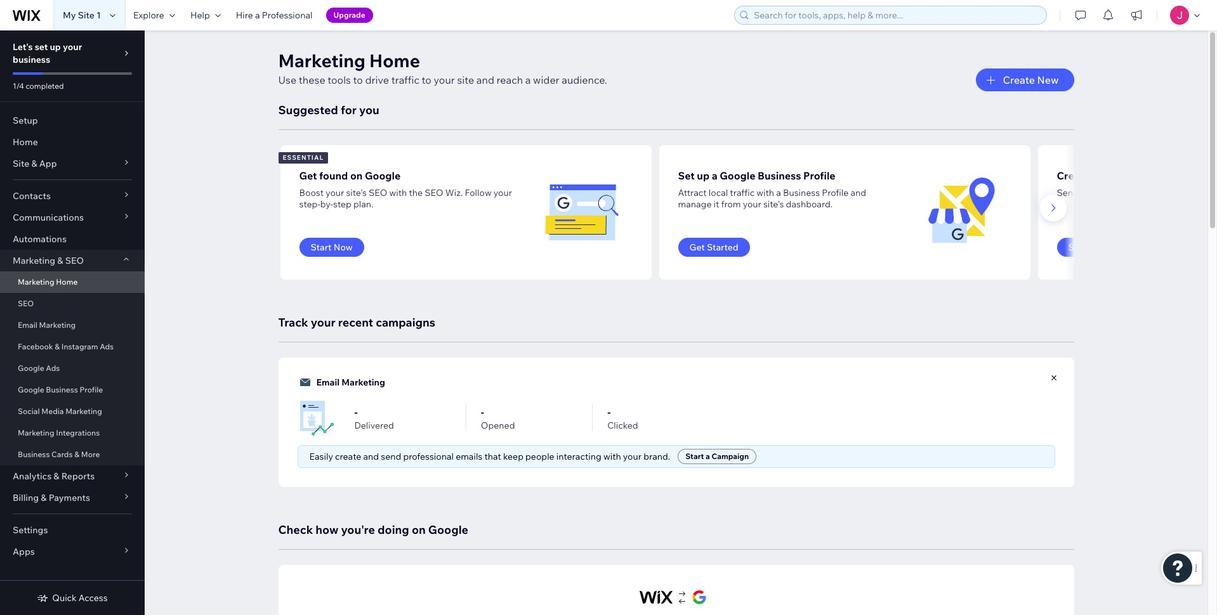 Task type: vqa. For each thing, say whether or not it's contained in the screenshot.
Home corresponding to Marketing Home Use these tools to drive traffic to your site and reach a wider audience.
yes



Task type: locate. For each thing, give the bounding box(es) containing it.
a
[[255, 10, 260, 21], [525, 74, 531, 86], [712, 169, 718, 182], [776, 187, 781, 199], [1092, 242, 1097, 253], [706, 452, 710, 461]]

-
[[354, 406, 358, 419], [481, 406, 484, 419], [607, 406, 611, 419]]

marketing down 'social'
[[18, 428, 54, 438]]

how
[[316, 523, 339, 538]]

create for create an email campaign send updates, offers or newsletters & k
[[1057, 169, 1090, 182]]

0 horizontal spatial site
[[13, 158, 29, 169]]

with left the
[[389, 187, 407, 199]]

1 vertical spatial and
[[851, 187, 866, 199]]

0 vertical spatial up
[[50, 41, 61, 53]]

create inside create new 'button'
[[1003, 74, 1035, 86]]

1/4
[[13, 81, 24, 91]]

1 horizontal spatial campaign
[[1099, 242, 1142, 253]]

1 horizontal spatial with
[[603, 451, 621, 463]]

email marketing up - delivered
[[316, 377, 385, 388]]

start right brand. at the right
[[686, 452, 704, 461]]

0 vertical spatial email marketing
[[18, 320, 76, 330]]

2 horizontal spatial -
[[607, 406, 611, 419]]

your right the follow
[[494, 187, 512, 199]]

1 vertical spatial on
[[412, 523, 426, 538]]

0 vertical spatial get
[[299, 169, 317, 182]]

email
[[18, 320, 37, 330], [316, 377, 340, 388]]

& up 'marketing home'
[[57, 255, 63, 267]]

marketing inside 'dropdown button'
[[13, 255, 55, 267]]

audience.
[[562, 74, 607, 86]]

1 horizontal spatial email marketing
[[316, 377, 385, 388]]

marketing up facebook & instagram ads at the bottom
[[39, 320, 76, 330]]

ads
[[100, 342, 114, 352], [46, 364, 60, 373]]

send a campaign button
[[1057, 238, 1154, 257]]

create left new
[[1003, 74, 1035, 86]]

marketing down automations
[[13, 255, 55, 267]]

doing
[[378, 523, 409, 538]]

& right billing
[[41, 492, 47, 504]]

& inside 'dropdown button'
[[57, 255, 63, 267]]

0 horizontal spatial site's
[[346, 187, 367, 199]]

- up opened
[[481, 406, 484, 419]]

boost
[[299, 187, 324, 199]]

by-
[[320, 199, 333, 210]]

& left reports
[[54, 471, 59, 482]]

facebook
[[18, 342, 53, 352]]

to left the site
[[422, 74, 431, 86]]

set
[[35, 41, 48, 53]]

&
[[31, 158, 37, 169], [1205, 187, 1211, 199], [57, 255, 63, 267], [55, 342, 60, 352], [74, 450, 79, 459], [54, 471, 59, 482], [41, 492, 47, 504]]

check how you're doing on google
[[278, 523, 468, 538]]

profile
[[803, 169, 836, 182], [822, 187, 849, 199], [80, 385, 103, 395]]

- inside - opened
[[481, 406, 484, 419]]

step-
[[299, 199, 320, 210]]

or
[[1145, 187, 1154, 199]]

communications
[[13, 212, 84, 223]]

1 horizontal spatial on
[[412, 523, 426, 538]]

your right from
[[743, 199, 761, 210]]

- up clicked
[[607, 406, 611, 419]]

1 horizontal spatial up
[[697, 169, 710, 182]]

& left app
[[31, 158, 37, 169]]

from
[[721, 199, 741, 210]]

your left brand. at the right
[[623, 451, 642, 463]]

1 horizontal spatial -
[[481, 406, 484, 419]]

dashboard.
[[786, 199, 833, 210]]

1 horizontal spatial to
[[422, 74, 431, 86]]

site
[[78, 10, 94, 21], [13, 158, 29, 169]]

& for instagram
[[55, 342, 60, 352]]

send inside the create an email campaign send updates, offers or newsletters & k
[[1057, 187, 1079, 199]]

and left send
[[363, 451, 379, 463]]

google up local
[[720, 169, 756, 182]]

hire a professional link
[[228, 0, 320, 30]]

seo up marketing home link
[[65, 255, 84, 267]]

email marketing up facebook
[[18, 320, 76, 330]]

marketing up these on the left
[[278, 49, 365, 72]]

reach
[[497, 74, 523, 86]]

traffic
[[391, 74, 419, 86], [730, 187, 755, 199]]

0 horizontal spatial start
[[311, 242, 332, 253]]

site's down found
[[346, 187, 367, 199]]

0 horizontal spatial to
[[353, 74, 363, 86]]

a right brand. at the right
[[706, 452, 710, 461]]

and inside set up a google business profile attract local traffic with a business profile and manage it from your site's dashboard.
[[851, 187, 866, 199]]

up inside set up a google business profile attract local traffic with a business profile and manage it from your site's dashboard.
[[697, 169, 710, 182]]

sidebar element
[[0, 30, 145, 616]]

0 vertical spatial send
[[1057, 187, 1079, 199]]

0 horizontal spatial -
[[354, 406, 358, 419]]

home
[[369, 49, 420, 72], [13, 136, 38, 148], [56, 277, 78, 287]]

2 vertical spatial profile
[[80, 385, 103, 395]]

start for start now
[[311, 242, 332, 253]]

get inside button
[[689, 242, 705, 253]]

2 horizontal spatial and
[[851, 187, 866, 199]]

send left updates,
[[1057, 187, 1079, 199]]

site's left 'dashboard.'
[[763, 199, 784, 210]]

1 vertical spatial create
[[1057, 169, 1090, 182]]

site left '1'
[[78, 10, 94, 21]]

tools
[[328, 74, 351, 86]]

on inside the get found on google boost your site's seo with the seo wiz. follow your step-by-step plan.
[[350, 169, 363, 182]]

& for payments
[[41, 492, 47, 504]]

1 vertical spatial email
[[316, 377, 340, 388]]

0 horizontal spatial get
[[299, 169, 317, 182]]

completed
[[26, 81, 64, 91]]

list
[[278, 145, 1217, 280]]

start left the 'now'
[[311, 242, 332, 253]]

1 horizontal spatial site's
[[763, 199, 784, 210]]

campaign for start a campaign
[[712, 452, 749, 461]]

to right tools
[[353, 74, 363, 86]]

get found on google boost your site's seo with the seo wiz. follow your step-by-step plan.
[[299, 169, 512, 210]]

setup link
[[0, 110, 145, 131]]

1 vertical spatial up
[[697, 169, 710, 182]]

get started button
[[678, 238, 750, 257]]

a left 'dashboard.'
[[776, 187, 781, 199]]

on right found
[[350, 169, 363, 182]]

create an email campaign send updates, offers or newsletters & k
[[1057, 169, 1217, 199]]

0 horizontal spatial ads
[[46, 364, 60, 373]]

home down marketing & seo 'dropdown button'
[[56, 277, 78, 287]]

2 to from the left
[[422, 74, 431, 86]]

send
[[381, 451, 401, 463]]

up right set
[[697, 169, 710, 182]]

0 horizontal spatial traffic
[[391, 74, 419, 86]]

google up plan.
[[365, 169, 401, 182]]

site inside popup button
[[13, 158, 29, 169]]

email up facebook
[[18, 320, 37, 330]]

create inside the create an email campaign send updates, offers or newsletters & k
[[1057, 169, 1090, 182]]

settings
[[13, 525, 48, 536]]

help button
[[183, 0, 228, 30]]

traffic right local
[[730, 187, 755, 199]]

ascend_suggestions.seo.new user.title image
[[544, 175, 620, 251]]

campaign for send a campaign
[[1099, 242, 1142, 253]]

em image
[[297, 399, 335, 437]]

1 vertical spatial campaign
[[712, 452, 749, 461]]

with inside the get found on google boost your site's seo with the seo wiz. follow your step-by-step plan.
[[389, 187, 407, 199]]

get left started
[[689, 242, 705, 253]]

your right the set
[[63, 41, 82, 53]]

0 horizontal spatial create
[[1003, 74, 1035, 86]]

0 horizontal spatial up
[[50, 41, 61, 53]]

0 vertical spatial email
[[18, 320, 37, 330]]

0 vertical spatial campaign
[[1099, 242, 1142, 253]]

0 vertical spatial traffic
[[391, 74, 419, 86]]

1 horizontal spatial home
[[56, 277, 78, 287]]

1 - from the left
[[354, 406, 358, 419]]

with down clicked
[[603, 451, 621, 463]]

create new button
[[976, 69, 1074, 91]]

a right hire
[[255, 10, 260, 21]]

ascend_suggestions.restaurant.gmb1.title image
[[923, 175, 999, 251]]

1 horizontal spatial get
[[689, 242, 705, 253]]

1 vertical spatial home
[[13, 136, 38, 148]]

0 vertical spatial ads
[[100, 342, 114, 352]]

your left the site
[[434, 74, 455, 86]]

0 vertical spatial on
[[350, 169, 363, 182]]

a left wider
[[525, 74, 531, 86]]

site & app button
[[0, 153, 145, 175]]

1 horizontal spatial ads
[[100, 342, 114, 352]]

home inside marketing home use these tools to drive traffic to your site and reach a wider audience.
[[369, 49, 420, 72]]

0 horizontal spatial on
[[350, 169, 363, 182]]

to
[[353, 74, 363, 86], [422, 74, 431, 86]]

1 vertical spatial start
[[686, 452, 704, 461]]

home up drive in the left of the page
[[369, 49, 420, 72]]

0 vertical spatial create
[[1003, 74, 1035, 86]]

analytics & reports
[[13, 471, 95, 482]]

billing
[[13, 492, 39, 504]]

media
[[41, 407, 64, 416]]

up right the set
[[50, 41, 61, 53]]

0 horizontal spatial home
[[13, 136, 38, 148]]

1 horizontal spatial start
[[686, 452, 704, 461]]

- up delivered
[[354, 406, 358, 419]]

a inside marketing home use these tools to drive traffic to your site and reach a wider audience.
[[525, 74, 531, 86]]

& inside popup button
[[54, 471, 59, 482]]

marketing inside marketing home use these tools to drive traffic to your site and reach a wider audience.
[[278, 49, 365, 72]]

marketing & seo button
[[0, 250, 145, 272]]

the
[[409, 187, 423, 199]]

your
[[63, 41, 82, 53], [434, 74, 455, 86], [326, 187, 344, 199], [494, 187, 512, 199], [743, 199, 761, 210], [311, 315, 336, 330], [623, 451, 642, 463]]

& left k
[[1205, 187, 1211, 199]]

communications button
[[0, 207, 145, 228]]

start
[[311, 242, 332, 253], [686, 452, 704, 461]]

updates,
[[1081, 187, 1117, 199]]

and right 'dashboard.'
[[851, 187, 866, 199]]

marketing & seo
[[13, 255, 84, 267]]

1 vertical spatial get
[[689, 242, 705, 253]]

seo right the
[[425, 187, 443, 199]]

1 vertical spatial traffic
[[730, 187, 755, 199]]

and right the site
[[476, 74, 494, 86]]

2 vertical spatial home
[[56, 277, 78, 287]]

use
[[278, 74, 296, 86]]

site
[[457, 74, 474, 86]]

with right from
[[757, 187, 774, 199]]

& for reports
[[54, 471, 59, 482]]

now
[[334, 242, 353, 253]]

1 horizontal spatial site
[[78, 10, 94, 21]]

0 horizontal spatial with
[[389, 187, 407, 199]]

- inside - delivered
[[354, 406, 358, 419]]

site left app
[[13, 158, 29, 169]]

1 vertical spatial send
[[1068, 242, 1090, 253]]

& right facebook
[[55, 342, 60, 352]]

2 horizontal spatial with
[[757, 187, 774, 199]]

1 horizontal spatial create
[[1057, 169, 1090, 182]]

0 horizontal spatial campaign
[[712, 452, 749, 461]]

manage
[[678, 199, 712, 210]]

get inside the get found on google boost your site's seo with the seo wiz. follow your step-by-step plan.
[[299, 169, 317, 182]]

apps
[[13, 546, 35, 558]]

1 vertical spatial ads
[[46, 364, 60, 373]]

get for started
[[689, 242, 705, 253]]

professional
[[262, 10, 313, 21]]

home down setup
[[13, 136, 38, 148]]

0 horizontal spatial email marketing
[[18, 320, 76, 330]]

upgrade
[[334, 10, 365, 20]]

google inside the get found on google boost your site's seo with the seo wiz. follow your step-by-step plan.
[[365, 169, 401, 182]]

create left "an"
[[1057, 169, 1090, 182]]

2 vertical spatial and
[[363, 451, 379, 463]]

help
[[190, 10, 210, 21]]

1 horizontal spatial and
[[476, 74, 494, 86]]

1 vertical spatial site
[[13, 158, 29, 169]]

cards
[[51, 450, 73, 459]]

2 horizontal spatial home
[[369, 49, 420, 72]]

email up em image
[[316, 377, 340, 388]]

2 - from the left
[[481, 406, 484, 419]]

0 vertical spatial and
[[476, 74, 494, 86]]

marketing
[[278, 49, 365, 72], [13, 255, 55, 267], [18, 277, 54, 287], [39, 320, 76, 330], [342, 377, 385, 388], [65, 407, 102, 416], [18, 428, 54, 438]]

analytics
[[13, 471, 52, 482]]

send
[[1057, 187, 1079, 199], [1068, 242, 1090, 253]]

get up boost
[[299, 169, 317, 182]]

0 horizontal spatial email
[[18, 320, 37, 330]]

seo inside 'dropdown button'
[[65, 255, 84, 267]]

on
[[350, 169, 363, 182], [412, 523, 426, 538]]

opened
[[481, 420, 515, 432]]

send down updates,
[[1068, 242, 1090, 253]]

home for marketing home
[[56, 277, 78, 287]]

0 vertical spatial start
[[311, 242, 332, 253]]

quick
[[52, 593, 77, 604]]

1 horizontal spatial traffic
[[730, 187, 755, 199]]

site's inside set up a google business profile attract local traffic with a business profile and manage it from your site's dashboard.
[[763, 199, 784, 210]]

interacting
[[556, 451, 601, 463]]

on right doing
[[412, 523, 426, 538]]

- delivered
[[354, 406, 394, 432]]

ads right instagram
[[100, 342, 114, 352]]

check
[[278, 523, 313, 538]]

social media marketing
[[18, 407, 102, 416]]

essential
[[283, 154, 324, 162]]

email marketing inside the sidebar element
[[18, 320, 76, 330]]

drive
[[365, 74, 389, 86]]

0 vertical spatial home
[[369, 49, 420, 72]]

up inside let's set up your business
[[50, 41, 61, 53]]

marketing integrations link
[[0, 423, 145, 444]]

emails
[[456, 451, 482, 463]]

campaign
[[1099, 242, 1142, 253], [712, 452, 749, 461]]

that
[[484, 451, 501, 463]]

create new
[[1003, 74, 1059, 86]]

ads up google business profile
[[46, 364, 60, 373]]

- inside - clicked
[[607, 406, 611, 419]]

google up 'social'
[[18, 385, 44, 395]]

traffic right drive in the left of the page
[[391, 74, 419, 86]]

found
[[319, 169, 348, 182]]

3 - from the left
[[607, 406, 611, 419]]



Task type: describe. For each thing, give the bounding box(es) containing it.
google ads
[[18, 364, 60, 373]]

quick access button
[[37, 593, 108, 604]]

1 horizontal spatial email
[[316, 377, 340, 388]]

0 vertical spatial profile
[[803, 169, 836, 182]]

1 to from the left
[[353, 74, 363, 86]]

new
[[1037, 74, 1059, 86]]

marketing inside "link"
[[18, 428, 54, 438]]

marketing home use these tools to drive traffic to your site and reach a wider audience.
[[278, 49, 607, 86]]

people
[[525, 451, 554, 463]]

step
[[333, 199, 351, 210]]

your inside let's set up your business
[[63, 41, 82, 53]]

payments
[[49, 492, 90, 504]]

hire
[[236, 10, 253, 21]]

facebook & instagram ads
[[18, 342, 114, 352]]

you're
[[341, 523, 375, 538]]

start a campaign
[[686, 452, 749, 461]]

list containing get found on google
[[278, 145, 1217, 280]]

settings link
[[0, 520, 145, 541]]

google inside set up a google business profile attract local traffic with a business profile and manage it from your site's dashboard.
[[720, 169, 756, 182]]

marketing up - delivered
[[342, 377, 385, 388]]

hire a professional
[[236, 10, 313, 21]]

your right track
[[311, 315, 336, 330]]

it
[[714, 199, 719, 210]]

automations
[[13, 234, 67, 245]]

send a campaign
[[1068, 242, 1142, 253]]

- opened
[[481, 406, 515, 432]]

facebook & instagram ads link
[[0, 336, 145, 358]]

site & app
[[13, 158, 57, 169]]

with inside set up a google business profile attract local traffic with a business profile and manage it from your site's dashboard.
[[757, 187, 774, 199]]

marketing down the marketing & seo
[[18, 277, 54, 287]]

and inside marketing home use these tools to drive traffic to your site and reach a wider audience.
[[476, 74, 494, 86]]

more
[[81, 450, 100, 459]]

& for seo
[[57, 255, 63, 267]]

easily
[[309, 451, 333, 463]]

google search console image
[[639, 588, 714, 607]]

- for - delivered
[[354, 406, 358, 419]]

0 vertical spatial site
[[78, 10, 94, 21]]

set up a google business profile attract local traffic with a business profile and manage it from your site's dashboard.
[[678, 169, 866, 210]]

setup
[[13, 115, 38, 126]]

create
[[335, 451, 361, 463]]

- for - opened
[[481, 406, 484, 419]]

plan.
[[353, 199, 373, 210]]

business cards & more
[[18, 450, 100, 459]]

automations link
[[0, 228, 145, 250]]

marketing integrations
[[18, 428, 100, 438]]

1 vertical spatial email marketing
[[316, 377, 385, 388]]

start for start a campaign
[[686, 452, 704, 461]]

profile inside the sidebar element
[[80, 385, 103, 395]]

you
[[359, 103, 379, 117]]

traffic inside set up a google business profile attract local traffic with a business profile and manage it from your site's dashboard.
[[730, 187, 755, 199]]

for
[[341, 103, 357, 117]]

0 horizontal spatial and
[[363, 451, 379, 463]]

social
[[18, 407, 40, 416]]

1 vertical spatial profile
[[822, 187, 849, 199]]

home link
[[0, 131, 145, 153]]

contacts
[[13, 190, 51, 202]]

start now
[[311, 242, 353, 253]]

& left more
[[74, 450, 79, 459]]

track your recent campaigns
[[278, 315, 435, 330]]

contacts button
[[0, 185, 145, 207]]

send inside button
[[1068, 242, 1090, 253]]

follow
[[465, 187, 492, 199]]

seo down 'marketing home'
[[18, 299, 34, 308]]

1
[[96, 10, 101, 21]]

seo link
[[0, 293, 145, 315]]

recent
[[338, 315, 373, 330]]

quick access
[[52, 593, 108, 604]]

billing & payments button
[[0, 487, 145, 509]]

site's inside the get found on google boost your site's seo with the seo wiz. follow your step-by-step plan.
[[346, 187, 367, 199]]

business
[[13, 54, 50, 65]]

1/4 completed
[[13, 81, 64, 91]]

wider
[[533, 74, 559, 86]]

& for app
[[31, 158, 37, 169]]

google business profile link
[[0, 379, 145, 401]]

social media marketing link
[[0, 401, 145, 423]]

google ads link
[[0, 358, 145, 379]]

campaigns
[[376, 315, 435, 330]]

- clicked
[[607, 406, 638, 432]]

let's
[[13, 41, 33, 53]]

newsletters
[[1156, 187, 1203, 199]]

upgrade button
[[326, 8, 373, 23]]

traffic inside marketing home use these tools to drive traffic to your site and reach a wider audience.
[[391, 74, 419, 86]]

a up local
[[712, 169, 718, 182]]

Search for tools, apps, help & more... field
[[750, 6, 1043, 24]]

google right doing
[[428, 523, 468, 538]]

campaign
[[1134, 169, 1182, 182]]

- for - clicked
[[607, 406, 611, 419]]

track
[[278, 315, 308, 330]]

billing & payments
[[13, 492, 90, 504]]

wiz.
[[445, 187, 463, 199]]

professional
[[403, 451, 454, 463]]

google down facebook
[[18, 364, 44, 373]]

email
[[1106, 169, 1132, 182]]

email inside the sidebar element
[[18, 320, 37, 330]]

brand.
[[644, 451, 670, 463]]

my site 1
[[63, 10, 101, 21]]

seo right step
[[369, 187, 387, 199]]

clicked
[[607, 420, 638, 432]]

offers
[[1119, 187, 1143, 199]]

your inside set up a google business profile attract local traffic with a business profile and manage it from your site's dashboard.
[[743, 199, 761, 210]]

a down updates,
[[1092, 242, 1097, 253]]

integrations
[[56, 428, 100, 438]]

start a campaign button
[[678, 449, 757, 465]]

get for found
[[299, 169, 317, 182]]

home for marketing home use these tools to drive traffic to your site and reach a wider audience.
[[369, 49, 420, 72]]

let's set up your business
[[13, 41, 82, 65]]

instagram
[[61, 342, 98, 352]]

marketing home link
[[0, 272, 145, 293]]

& inside the create an email campaign send updates, offers or newsletters & k
[[1205, 187, 1211, 199]]

email marketing link
[[0, 315, 145, 336]]

your down found
[[326, 187, 344, 199]]

analytics & reports button
[[0, 466, 145, 487]]

marketing home
[[18, 277, 78, 287]]

your inside marketing home use these tools to drive traffic to your site and reach a wider audience.
[[434, 74, 455, 86]]

marketing up the integrations
[[65, 407, 102, 416]]

create for create new
[[1003, 74, 1035, 86]]

suggested
[[278, 103, 338, 117]]



